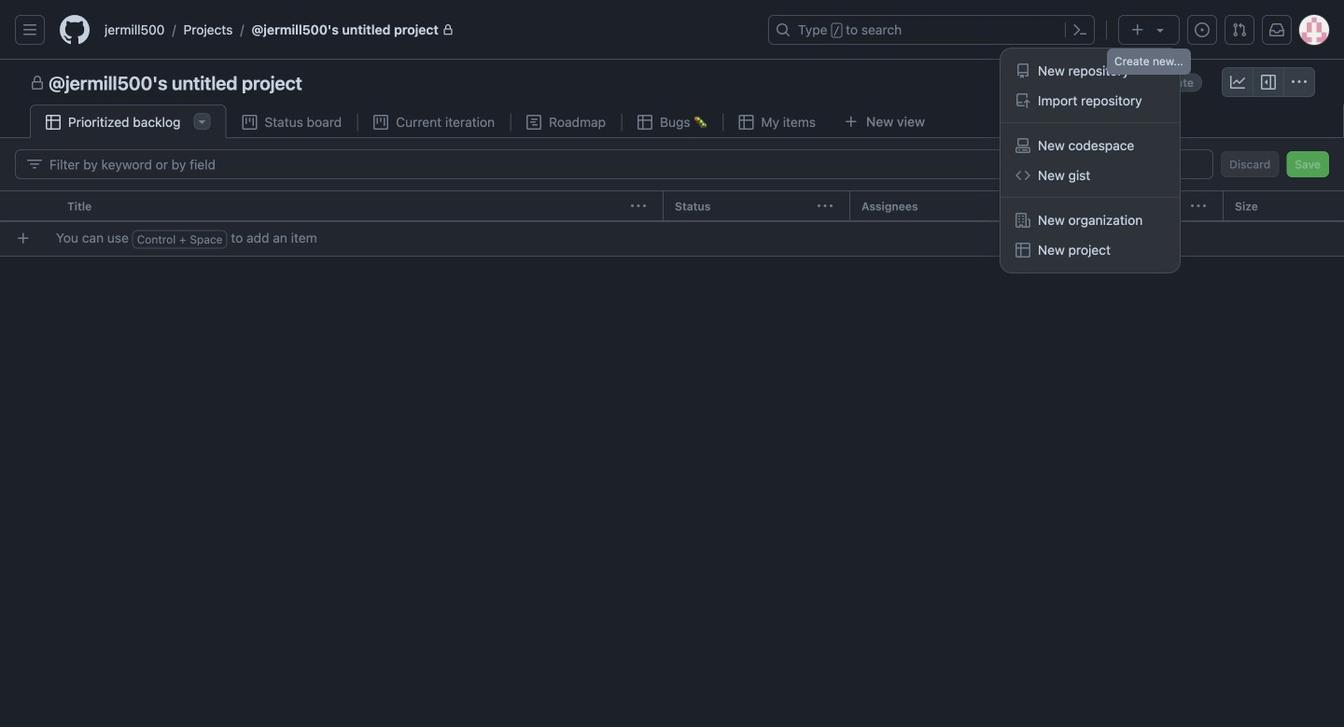 Task type: vqa. For each thing, say whether or not it's contained in the screenshot.
joining
no



Task type: describe. For each thing, give the bounding box(es) containing it.
team column options image
[[1191, 199, 1206, 214]]

view options for prioritized backlog image
[[195, 114, 210, 129]]

plus image
[[1131, 22, 1146, 37]]

Start typing to create a draft, or type hashtag to select a repository text field
[[37, 221, 1344, 256]]

create new item or add existing item image
[[16, 231, 31, 246]]

title column options image
[[631, 199, 646, 214]]

row down view filters region
[[0, 190, 1344, 222]]

assignees column options image
[[1005, 199, 1020, 214]]

notifications image
[[1270, 22, 1285, 37]]

homepage image
[[60, 15, 90, 45]]

issue opened image
[[1195, 22, 1210, 37]]

1 horizontal spatial sc 9kayk9 0 image
[[374, 115, 389, 130]]



Task type: locate. For each thing, give the bounding box(es) containing it.
2 horizontal spatial sc 9kayk9 0 image
[[527, 115, 542, 130]]

grid
[[0, 190, 1344, 727]]

row
[[0, 190, 1344, 222], [7, 221, 1344, 256]]

sc 9kayk9 0 image
[[1231, 75, 1245, 90], [1261, 75, 1276, 90], [1292, 75, 1307, 90], [46, 115, 61, 130], [242, 115, 257, 130], [638, 115, 653, 130], [739, 115, 754, 130], [27, 157, 42, 172]]

sc 9kayk9 0 image inside project navigation
[[30, 76, 45, 91]]

0 horizontal spatial sc 9kayk9 0 image
[[30, 76, 45, 91]]

2 column header from the left
[[663, 190, 857, 222]]

command palette image
[[1073, 22, 1088, 37]]

tab list
[[30, 105, 967, 139]]

triangle down image
[[1153, 22, 1168, 37]]

cell
[[0, 190, 56, 222]]

menu
[[1001, 49, 1180, 273]]

sc 9kayk9 0 image inside view filters region
[[27, 157, 42, 172]]

Filter by keyword or by field field
[[49, 150, 1198, 178]]

lock image
[[442, 24, 454, 35]]

project navigation
[[0, 60, 1344, 105]]

status column options image
[[818, 199, 833, 214]]

git pull request image
[[1232, 22, 1247, 37]]

sc 9kayk9 0 image
[[30, 76, 45, 91], [374, 115, 389, 130], [527, 115, 542, 130]]

list
[[97, 15, 757, 45]]

tab panel
[[0, 138, 1344, 727]]

column header
[[56, 190, 670, 222], [663, 190, 857, 222]]

1 column header from the left
[[56, 190, 670, 222]]

tooltip
[[1107, 49, 1191, 75]]

view filters region
[[15, 149, 1330, 179]]

row down title column options icon
[[7, 221, 1344, 256]]



